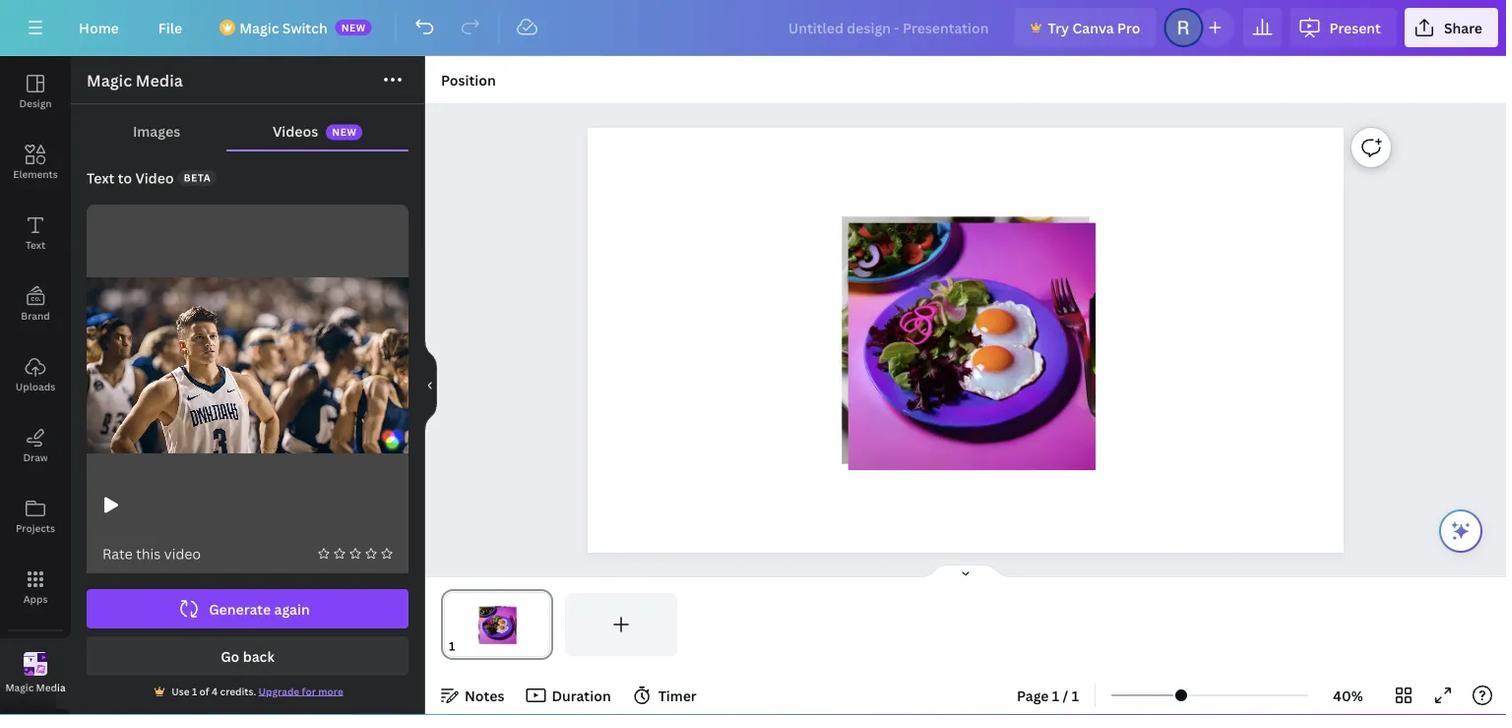 Task type: vqa. For each thing, say whether or not it's contained in the screenshot.
Generate again Button
yes



Task type: describe. For each thing, give the bounding box(es) containing it.
projects button
[[0, 481, 71, 552]]

position
[[441, 70, 496, 89]]

projects
[[16, 522, 55, 535]]

try canva pro button
[[1015, 8, 1156, 47]]

draw
[[23, 451, 48, 464]]

to
[[118, 169, 132, 188]]

magic switch
[[239, 18, 328, 37]]

file
[[158, 18, 182, 37]]

notes
[[465, 687, 505, 705]]

more
[[318, 685, 343, 699]]

timer button
[[627, 680, 705, 712]]

0 vertical spatial magic media
[[87, 70, 183, 91]]

timer
[[658, 687, 697, 705]]

present button
[[1290, 8, 1397, 47]]

text to video beta
[[87, 169, 211, 188]]

use
[[172, 685, 190, 699]]

40% button
[[1316, 680, 1380, 712]]

1 vertical spatial magic
[[87, 70, 132, 91]]

go back button
[[87, 637, 409, 676]]

new inside main menu bar
[[341, 21, 366, 34]]

present
[[1330, 18, 1381, 37]]

page 1 / 1
[[1017, 687, 1079, 705]]

apps
[[23, 593, 48, 606]]

magic inside button
[[5, 682, 34, 695]]

notes button
[[433, 680, 512, 712]]

elements
[[13, 167, 58, 181]]

uploads button
[[0, 340, 71, 411]]

magic media inside the magic media button
[[5, 682, 66, 695]]

canva
[[1073, 18, 1114, 37]]

40%
[[1333, 687, 1363, 705]]

back
[[243, 647, 274, 666]]

upgrade for more link
[[258, 685, 343, 699]]

duration
[[552, 687, 611, 705]]

switch
[[282, 18, 328, 37]]

video
[[164, 545, 201, 564]]

home
[[79, 18, 119, 37]]

images
[[133, 122, 180, 140]]

rate this video
[[102, 545, 201, 564]]

text for text to video beta
[[87, 169, 115, 188]]

generate again
[[209, 600, 310, 619]]

elements button
[[0, 127, 71, 198]]

side panel tab list
[[0, 56, 71, 710]]

credits.
[[220, 685, 256, 699]]

canva assistant image
[[1449, 520, 1473, 543]]

share
[[1444, 18, 1483, 37]]

4
[[212, 685, 218, 699]]

go
[[221, 647, 240, 666]]



Task type: locate. For each thing, give the bounding box(es) containing it.
hide pages image
[[919, 564, 1013, 580]]

magic
[[239, 18, 279, 37], [87, 70, 132, 91], [5, 682, 34, 695]]

0 vertical spatial media
[[136, 70, 183, 91]]

media up images button in the top left of the page
[[136, 70, 183, 91]]

position button
[[433, 64, 504, 95]]

text
[[87, 169, 115, 188], [25, 238, 45, 252]]

video
[[135, 169, 174, 188]]

0 vertical spatial magic
[[239, 18, 279, 37]]

0 horizontal spatial media
[[36, 682, 66, 695]]

1 vertical spatial new
[[332, 126, 357, 139]]

generate
[[209, 600, 271, 619]]

magic media
[[87, 70, 183, 91], [5, 682, 66, 695]]

1 horizontal spatial text
[[87, 169, 115, 188]]

1 left /
[[1052, 687, 1060, 705]]

uploads
[[16, 380, 55, 393]]

0 vertical spatial new
[[341, 21, 366, 34]]

/
[[1063, 687, 1069, 705]]

media
[[136, 70, 183, 91], [36, 682, 66, 695]]

1 for of
[[192, 685, 197, 699]]

magic down home
[[87, 70, 132, 91]]

1 vertical spatial magic media
[[5, 682, 66, 695]]

1 left 'of'
[[192, 685, 197, 699]]

draw button
[[0, 411, 71, 481]]

beta
[[184, 171, 211, 185]]

main menu bar
[[0, 0, 1506, 56]]

of
[[199, 685, 209, 699]]

1 vertical spatial media
[[36, 682, 66, 695]]

magic media down apps
[[5, 682, 66, 695]]

text for text
[[25, 238, 45, 252]]

1
[[192, 685, 197, 699], [1052, 687, 1060, 705], [1072, 687, 1079, 705]]

home link
[[63, 8, 135, 47]]

Design title text field
[[772, 8, 1007, 47]]

hide image
[[424, 339, 437, 433]]

videos
[[273, 122, 318, 140]]

magic down apps
[[5, 682, 34, 695]]

design button
[[0, 56, 71, 127]]

media down apps
[[36, 682, 66, 695]]

0 horizontal spatial text
[[25, 238, 45, 252]]

new right switch
[[341, 21, 366, 34]]

1 right /
[[1072, 687, 1079, 705]]

page 1 image
[[441, 594, 553, 657]]

text left 'to'
[[87, 169, 115, 188]]

0 horizontal spatial magic media
[[5, 682, 66, 695]]

text up brand button
[[25, 238, 45, 252]]

1 horizontal spatial 1
[[1052, 687, 1060, 705]]

1 horizontal spatial magic media
[[87, 70, 183, 91]]

design
[[19, 96, 52, 110]]

file button
[[143, 8, 198, 47]]

2 horizontal spatial magic
[[239, 18, 279, 37]]

use 1 of 4 credits. upgrade for more
[[172, 685, 343, 699]]

1 for /
[[1052, 687, 1060, 705]]

go back
[[221, 647, 274, 666]]

0 horizontal spatial 1
[[192, 685, 197, 699]]

pro
[[1118, 18, 1141, 37]]

again
[[274, 600, 310, 619]]

page
[[1017, 687, 1049, 705]]

1 horizontal spatial magic
[[87, 70, 132, 91]]

media inside button
[[36, 682, 66, 695]]

0 vertical spatial text
[[87, 169, 115, 188]]

apps button
[[0, 552, 71, 623]]

text inside button
[[25, 238, 45, 252]]

images button
[[87, 112, 227, 150]]

0 horizontal spatial magic
[[5, 682, 34, 695]]

new right videos
[[332, 126, 357, 139]]

brand
[[21, 309, 50, 322]]

2 horizontal spatial 1
[[1072, 687, 1079, 705]]

rate
[[102, 545, 133, 564]]

text button
[[0, 198, 71, 269]]

1 horizontal spatial media
[[136, 70, 183, 91]]

share button
[[1405, 8, 1498, 47]]

Page title text field
[[464, 637, 472, 657]]

brand button
[[0, 269, 71, 340]]

generate again button
[[87, 590, 409, 629]]

magic inside main menu bar
[[239, 18, 279, 37]]

magic left switch
[[239, 18, 279, 37]]

upgrade
[[258, 685, 300, 699]]

duration button
[[520, 680, 619, 712]]

try
[[1048, 18, 1069, 37]]

magic media button
[[0, 639, 71, 710]]

for
[[302, 685, 316, 699]]

2 vertical spatial magic
[[5, 682, 34, 695]]

new
[[341, 21, 366, 34], [332, 126, 357, 139]]

1 vertical spatial text
[[25, 238, 45, 252]]

this
[[136, 545, 161, 564]]

try canva pro
[[1048, 18, 1141, 37]]

magic media up images
[[87, 70, 183, 91]]



